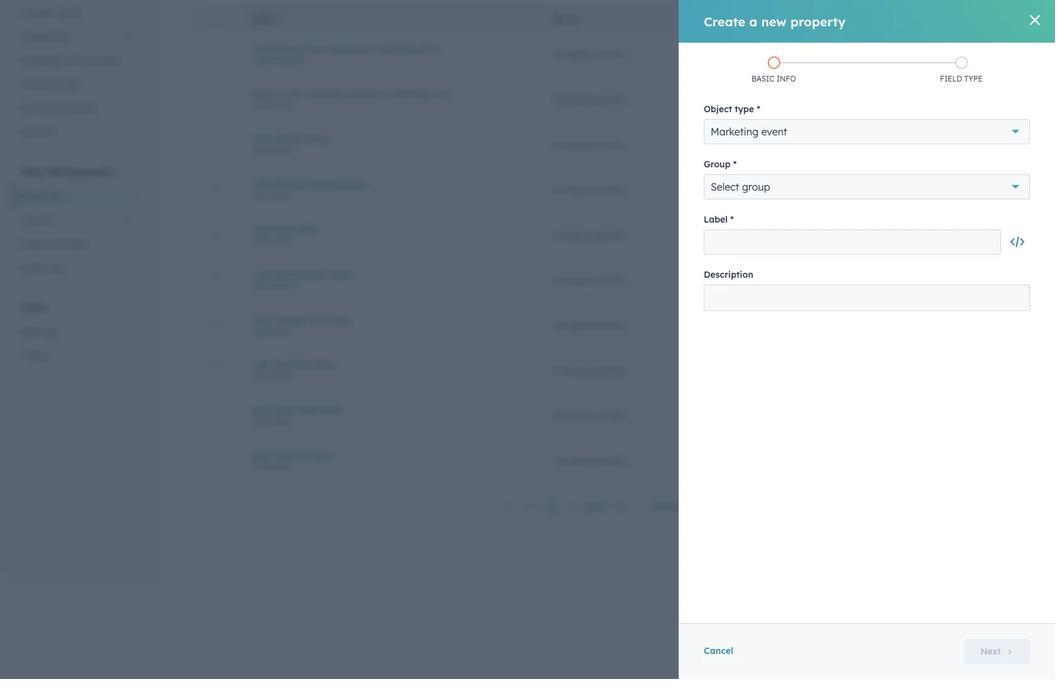 Task type: vqa. For each thing, say whether or not it's contained in the screenshot.
Last Logged Call Date activity
yes



Task type: locate. For each thing, give the bounding box(es) containing it.
activity for campaign of last booking in meetings tool
[[595, 49, 625, 60]]

audit logs
[[20, 262, 64, 274]]

hubspot for last activity date
[[771, 139, 808, 150]]

hubspot for campaign of last booking in meetings tool
[[771, 49, 808, 60]]

press to sort. image inside created by button
[[822, 14, 827, 23]]

users
[[20, 8, 43, 19]]

in
[[991, 14, 1001, 24]]

of
[[300, 43, 309, 54], [276, 88, 284, 99]]

date
[[252, 88, 273, 99], [252, 100, 269, 109], [309, 133, 330, 145], [252, 145, 269, 155], [347, 179, 368, 190], [252, 190, 269, 200], [252, 236, 269, 245], [332, 269, 353, 280], [252, 281, 269, 290], [329, 314, 350, 325], [252, 326, 269, 335], [315, 359, 336, 370], [252, 371, 269, 381], [322, 404, 343, 416], [252, 416, 269, 426], [312, 450, 333, 461], [252, 461, 269, 471]]

1 vertical spatial meetings
[[391, 88, 431, 99]]

1 vertical spatial in
[[380, 88, 388, 99]]

1 vertical spatial 1 button
[[545, 499, 559, 515]]

5 hubspot from the top
[[771, 274, 808, 286]]

& for consent
[[53, 103, 59, 114]]

3 company from the top
[[552, 139, 592, 150]]

company activity for date of last meeting booked in meetings tool
[[552, 94, 625, 105]]

tool
[[423, 43, 440, 54], [434, 88, 451, 99]]

picker down logged
[[271, 326, 293, 335]]

9 picker from the top
[[271, 461, 293, 471]]

1 vertical spatial tool
[[434, 88, 451, 99]]

last engagement date button
[[252, 269, 522, 280]]

of down line
[[276, 88, 284, 99]]

in inside campaign of last booking in meetings tool single-line text
[[369, 43, 377, 54]]

6 last from the top
[[252, 359, 271, 370]]

5 company from the top
[[552, 229, 592, 241]]

2 press to sort. element from the left
[[822, 14, 827, 24]]

booked
[[273, 179, 306, 190]]

activity for last modified date
[[595, 365, 625, 376]]

of inside date of last meeting booked in meetings tool date picker
[[276, 88, 284, 99]]

activity for date of last meeting booked in meetings tool
[[595, 94, 625, 105]]

0 vertical spatial tool
[[423, 43, 440, 54]]

tab panel
[[183, 0, 1035, 529]]

last inside last contacted date picker
[[252, 224, 271, 235]]

1 horizontal spatial press to sort. image
[[822, 14, 827, 23]]

last inside last engagement date date picker
[[252, 269, 271, 280]]

picker down last open task date date picker
[[271, 461, 293, 471]]

& left export
[[52, 238, 58, 250]]

contacted
[[273, 224, 318, 235]]

activity for last logged call date
[[595, 320, 625, 331]]

used
[[968, 14, 989, 24]]

press to sort. element right group
[[583, 14, 588, 24]]

line
[[276, 55, 289, 64]]

6 activity from the top
[[595, 274, 625, 286]]

4 activity from the top
[[595, 184, 625, 195]]

1 vertical spatial last
[[287, 88, 303, 99]]

10 company activity from the top
[[552, 455, 625, 466]]

3 hubspot from the top
[[771, 184, 808, 195]]

last inside last logged call date date picker
[[252, 314, 271, 325]]

press to sort. element
[[583, 14, 588, 24], [822, 14, 827, 24], [1005, 14, 1010, 24]]

company for last open task date
[[552, 410, 592, 421]]

1 activity from the top
[[595, 49, 625, 60]]

2 horizontal spatial press to sort. element
[[1005, 14, 1010, 24]]

next activity date button
[[252, 450, 522, 461]]

company activity for last logged call date
[[552, 320, 625, 331]]

& right privacy
[[53, 103, 59, 114]]

1 horizontal spatial 1
[[1005, 139, 1010, 151]]

1 company activity from the top
[[552, 49, 625, 60]]

5 activity from the top
[[595, 229, 625, 241]]

press to sort. element for created by
[[822, 14, 827, 24]]

& right users
[[46, 8, 52, 19]]

1 company from the top
[[552, 49, 592, 60]]

picker inside last engagement date date picker
[[271, 281, 293, 290]]

& for teams
[[46, 8, 52, 19]]

6 company from the top
[[552, 274, 592, 286]]

ascending sort. press to sort descending. element
[[278, 14, 283, 24]]

2 press to sort. image from the left
[[822, 14, 827, 23]]

9 company activity from the top
[[552, 410, 625, 421]]

5 last from the top
[[252, 314, 271, 325]]

last
[[252, 133, 271, 145], [252, 179, 271, 190], [252, 224, 271, 235], [252, 269, 271, 280], [252, 314, 271, 325], [252, 359, 271, 370], [252, 404, 271, 416]]

data management element
[[13, 165, 141, 280]]

last engagement date date picker
[[252, 269, 353, 290]]

4 company from the top
[[552, 184, 592, 195]]

activity for next activity date
[[595, 455, 625, 466]]

3 picker from the top
[[271, 190, 293, 200]]

meetings inside date of last meeting booked in meetings tool date picker
[[391, 88, 431, 99]]

last logged call date button
[[252, 314, 522, 325]]

date of last meeting booked in meetings tool date picker
[[252, 88, 451, 109]]

3 last from the top
[[252, 224, 271, 235]]

4 picker from the top
[[271, 236, 293, 245]]

0 vertical spatial next
[[252, 450, 273, 461]]

1
[[1005, 139, 1010, 151], [550, 501, 555, 513]]

single-
[[252, 55, 276, 64]]

2 last from the top
[[252, 179, 271, 190]]

hubspot
[[771, 49, 808, 60], [771, 139, 808, 150], [771, 184, 808, 195], [771, 229, 808, 241], [771, 274, 808, 286]]

consent
[[62, 103, 95, 114]]

press to sort. image inside "group" button
[[583, 14, 588, 23]]

of inside campaign of last booking in meetings tool single-line text
[[300, 43, 309, 54]]

text
[[291, 55, 304, 64]]

& inside 'data management' element
[[52, 238, 58, 250]]

in
[[369, 43, 377, 54], [380, 88, 388, 99]]

last for booking
[[312, 43, 328, 54]]

8 activity from the top
[[595, 365, 625, 376]]

8 company activity from the top
[[552, 365, 625, 376]]

1 horizontal spatial last
[[312, 43, 328, 54]]

company for campaign of last booking in meetings tool
[[552, 49, 592, 60]]

7 activity from the top
[[595, 320, 625, 331]]

last
[[312, 43, 328, 54], [287, 88, 303, 99]]

next inside button
[[585, 502, 605, 513]]

last inside campaign of last booking in meetings tool single-line text
[[312, 43, 328, 54]]

in right booked
[[380, 88, 388, 99]]

in inside date of last meeting booked in meetings tool date picker
[[380, 88, 388, 99]]

company activity for next activity date
[[552, 455, 625, 466]]

2 activity from the top
[[595, 94, 625, 105]]

picker down contacted at the left of the page
[[271, 236, 293, 245]]

picker up booked at the top left of the page
[[271, 145, 293, 155]]

audit logs link
[[13, 256, 141, 280]]

0 horizontal spatial 1
[[550, 501, 555, 513]]

next
[[252, 450, 273, 461], [585, 502, 605, 513]]

1 press to sort. element from the left
[[583, 14, 588, 24]]

6 company activity from the top
[[552, 274, 625, 286]]

press to sort. image right group
[[583, 14, 588, 23]]

0 horizontal spatial press to sort. element
[[583, 14, 588, 24]]

activity for last booked meeting date
[[595, 184, 625, 195]]

8 picker from the top
[[271, 416, 293, 426]]

privacy
[[20, 103, 50, 114]]

9 activity from the top
[[595, 410, 625, 421]]

last for last booked meeting date
[[252, 179, 271, 190]]

last inside date of last meeting booked in meetings tool date picker
[[287, 88, 303, 99]]

3 company activity from the top
[[552, 139, 625, 150]]

last left "meeting"
[[287, 88, 303, 99]]

1 horizontal spatial next
[[585, 502, 605, 513]]

last for meeting
[[287, 88, 303, 99]]

&
[[46, 8, 52, 19], [53, 103, 59, 114], [52, 238, 58, 250]]

6 picker from the top
[[271, 326, 293, 335]]

7 company activity from the top
[[552, 320, 625, 331]]

2 vertical spatial &
[[52, 238, 58, 250]]

press to sort. element right by
[[822, 14, 827, 24]]

4 0 from the top
[[1004, 274, 1010, 286]]

2 0 from the top
[[1004, 184, 1010, 195]]

press to sort. element for group
[[583, 14, 588, 24]]

1 button
[[1005, 139, 1010, 151], [545, 499, 559, 515]]

company activity for last booked meeting date
[[552, 184, 625, 195]]

next right 2 button
[[585, 502, 605, 513]]

0 vertical spatial activity
[[273, 133, 307, 145]]

picker
[[271, 100, 293, 109], [271, 145, 293, 155], [271, 190, 293, 200], [271, 236, 293, 245], [271, 281, 293, 290], [271, 326, 293, 335], [271, 371, 293, 381], [271, 416, 293, 426], [271, 461, 293, 471]]

last for last open task date
[[252, 404, 271, 416]]

activity for next
[[275, 450, 309, 461]]

0 horizontal spatial last
[[287, 88, 303, 99]]

1 0 from the top
[[1004, 49, 1010, 60]]

press to sort. image inside used in button
[[1005, 14, 1010, 23]]

10 activity from the top
[[595, 455, 625, 466]]

tracking code link
[[13, 73, 141, 97]]

1 horizontal spatial of
[[300, 43, 309, 54]]

2 company from the top
[[552, 94, 592, 105]]

0 horizontal spatial in
[[369, 43, 377, 54]]

press to sort. image for group
[[583, 14, 588, 23]]

next down last open task date date picker
[[252, 450, 273, 461]]

last for last contacted
[[252, 224, 271, 235]]

of up text
[[300, 43, 309, 54]]

picker down booked at the top left of the page
[[271, 190, 293, 200]]

5 picker from the top
[[271, 281, 293, 290]]

1 horizontal spatial press to sort. element
[[822, 14, 827, 24]]

picker inside last open task date date picker
[[271, 416, 293, 426]]

page
[[681, 501, 704, 512]]

last inside last modified date date picker
[[252, 359, 271, 370]]

last open task date button
[[252, 404, 522, 416]]

modified
[[273, 359, 312, 370]]

group button
[[537, 4, 756, 32]]

press to sort. image
[[583, 14, 588, 23], [822, 14, 827, 23], [1005, 14, 1010, 23]]

activity down last open task date date picker
[[275, 450, 309, 461]]

picker inside "last activity date date picker"
[[271, 145, 293, 155]]

2 horizontal spatial press to sort. image
[[1005, 14, 1010, 23]]

hubspot for last engagement date
[[771, 274, 808, 286]]

picker down open
[[271, 416, 293, 426]]

7 company from the top
[[552, 320, 592, 331]]

campaign of last booking in meetings tool single-line text
[[252, 43, 440, 64]]

9 company from the top
[[552, 410, 592, 421]]

last inside last open task date date picker
[[252, 404, 271, 416]]

5 company activity from the top
[[552, 229, 625, 241]]

meetings down 'name' button on the top of page
[[380, 43, 420, 54]]

1 vertical spatial 1
[[550, 501, 555, 513]]

press to sort. element for used in
[[1005, 14, 1010, 24]]

activity for last activity date
[[595, 139, 625, 150]]

company
[[552, 49, 592, 60], [552, 94, 592, 105], [552, 139, 592, 150], [552, 184, 592, 195], [552, 229, 592, 241], [552, 274, 592, 286], [552, 320, 592, 331], [552, 365, 592, 376], [552, 410, 592, 421], [552, 455, 592, 466]]

next for next activity date date picker
[[252, 450, 273, 461]]

press to sort. image right in
[[1005, 14, 1010, 23]]

tool inside campaign of last booking in meetings tool single-line text
[[423, 43, 440, 54]]

10 company from the top
[[552, 455, 592, 466]]

0 vertical spatial &
[[46, 8, 52, 19]]

press to sort. element inside created by button
[[822, 14, 827, 24]]

3 0 from the top
[[1004, 229, 1010, 241]]

3 activity from the top
[[595, 139, 625, 150]]

0 vertical spatial of
[[300, 43, 309, 54]]

2 company activity from the top
[[552, 94, 625, 105]]

data management
[[20, 166, 114, 178]]

7 picker from the top
[[271, 371, 293, 381]]

meetings
[[380, 43, 420, 54], [391, 88, 431, 99]]

picker up "last activity date date picker"
[[271, 100, 293, 109]]

1 picker from the top
[[271, 100, 293, 109]]

0 vertical spatial last
[[312, 43, 328, 54]]

1 vertical spatial &
[[53, 103, 59, 114]]

0 horizontal spatial next
[[252, 450, 273, 461]]

0 vertical spatial 1
[[1005, 139, 1010, 151]]

management
[[48, 166, 114, 178]]

date inside last contacted date picker
[[252, 236, 269, 245]]

picker inside date of last meeting booked in meetings tool date picker
[[271, 100, 293, 109]]

0 vertical spatial meetings
[[380, 43, 420, 54]]

last modified date button
[[252, 359, 522, 370]]

last inside "last activity date date picker"
[[252, 133, 271, 145]]

0 horizontal spatial of
[[276, 88, 284, 99]]

ascending sort. press to sort descending. image
[[278, 14, 283, 23]]

picker inside last contacted date picker
[[271, 236, 293, 245]]

by
[[808, 14, 818, 24]]

press to sort. image right by
[[822, 14, 827, 23]]

last left the booking
[[312, 43, 328, 54]]

company activity for last modified date
[[552, 365, 625, 376]]

1 vertical spatial activity
[[275, 450, 309, 461]]

prev
[[521, 502, 541, 513]]

last modified date date picker
[[252, 359, 336, 381]]

7 last from the top
[[252, 404, 271, 416]]

0
[[1004, 49, 1010, 60], [1004, 184, 1010, 195], [1004, 229, 1010, 241], [1004, 274, 1010, 286]]

company for last logged call date
[[552, 320, 592, 331]]

1 horizontal spatial in
[[380, 88, 388, 99]]

press to sort. element inside "group" button
[[583, 14, 588, 24]]

4 last from the top
[[252, 269, 271, 280]]

10 per page button
[[642, 494, 720, 519]]

picker down engagement
[[271, 281, 293, 290]]

3 press to sort. image from the left
[[1005, 14, 1010, 23]]

company for date of last meeting booked in meetings tool
[[552, 94, 592, 105]]

next inside the next activity date date picker
[[252, 450, 273, 461]]

4 hubspot from the top
[[771, 229, 808, 241]]

meetings
[[20, 326, 58, 338]]

tracking
[[20, 79, 55, 90]]

press to sort. element inside used in button
[[1005, 14, 1010, 24]]

0 horizontal spatial press to sort. image
[[583, 14, 588, 23]]

booked
[[345, 88, 377, 99]]

4 company activity from the top
[[552, 184, 625, 195]]

1 press to sort. image from the left
[[583, 14, 588, 23]]

press to sort. element right in
[[1005, 14, 1010, 24]]

next for next
[[585, 502, 605, 513]]

integrations
[[20, 31, 71, 43]]

0 vertical spatial 1 button
[[1005, 139, 1010, 151]]

8 company from the top
[[552, 365, 592, 376]]

activity
[[273, 133, 307, 145], [275, 450, 309, 461]]

activity up booked at the top left of the page
[[273, 133, 307, 145]]

meetings right booked
[[391, 88, 431, 99]]

activity inside the next activity date date picker
[[275, 450, 309, 461]]

campaign of last booking in meetings tool button
[[252, 43, 522, 54]]

activity inside "last activity date date picker"
[[273, 133, 307, 145]]

picker inside the next activity date date picker
[[271, 461, 293, 471]]

marketplace
[[20, 55, 71, 67]]

1 vertical spatial of
[[276, 88, 284, 99]]

2 picker from the top
[[271, 145, 293, 155]]

company activity for last engagement date
[[552, 274, 625, 286]]

1 hubspot from the top
[[771, 49, 808, 60]]

meetings link
[[13, 320, 141, 344]]

engagement
[[273, 269, 329, 280]]

company for last activity date
[[552, 139, 592, 150]]

company activity
[[552, 49, 625, 60], [552, 94, 625, 105], [552, 139, 625, 150], [552, 184, 625, 195], [552, 229, 625, 241], [552, 274, 625, 286], [552, 320, 625, 331], [552, 365, 625, 376], [552, 410, 625, 421], [552, 455, 625, 466]]

last booked meeting date date picker
[[252, 179, 368, 200]]

1 last from the top
[[252, 133, 271, 145]]

last inside "last booked meeting date date picker"
[[252, 179, 271, 190]]

company activity for last contacted
[[552, 229, 625, 241]]

2 hubspot from the top
[[771, 139, 808, 150]]

0 vertical spatial in
[[369, 43, 377, 54]]

picker down modified
[[271, 371, 293, 381]]

used in
[[968, 14, 1001, 24]]

meetings inside campaign of last booking in meetings tool single-line text
[[380, 43, 420, 54]]

1 vertical spatial next
[[585, 502, 605, 513]]

meeting
[[309, 179, 345, 190]]

0 for in
[[1004, 49, 1010, 60]]

3 press to sort. element from the left
[[1005, 14, 1010, 24]]

in right the booking
[[369, 43, 377, 54]]

data
[[20, 166, 45, 178]]

open
[[273, 404, 297, 416]]



Task type: describe. For each thing, give the bounding box(es) containing it.
downloads
[[74, 55, 120, 67]]

last open task date date picker
[[252, 404, 343, 426]]

privacy & consent
[[20, 103, 95, 114]]

logged
[[273, 314, 306, 325]]

properties
[[20, 191, 62, 202]]

objects button
[[13, 208, 141, 232]]

company for last booked meeting date
[[552, 184, 592, 195]]

tools element
[[13, 301, 141, 487]]

calling
[[20, 350, 48, 361]]

task
[[299, 404, 319, 416]]

last contacted button
[[252, 224, 522, 235]]

marketplace downloads link
[[13, 49, 141, 73]]

meeting
[[306, 88, 342, 99]]

last for last engagement date
[[252, 269, 271, 280]]

tab panel containing campaign of last booking in meetings tool
[[183, 0, 1035, 529]]

company for last engagement date
[[552, 274, 592, 286]]

campaign
[[252, 43, 297, 54]]

last logged call date date picker
[[252, 314, 350, 335]]

0 horizontal spatial 1 button
[[545, 499, 559, 515]]

0 for picker
[[1004, 274, 1010, 286]]

date of last meeting booked in meetings tool button
[[252, 88, 522, 99]]

activity for last
[[273, 133, 307, 145]]

company for next activity date
[[552, 455, 592, 466]]

marketplace downloads
[[20, 55, 120, 67]]

security link
[[13, 120, 141, 144]]

tracking code
[[20, 79, 79, 90]]

teams
[[54, 8, 81, 19]]

next activity date date picker
[[252, 450, 333, 471]]

security
[[20, 127, 54, 138]]

created by button
[[756, 4, 950, 32]]

name button
[[237, 4, 537, 32]]

name
[[252, 14, 274, 24]]

tool inside date of last meeting booked in meetings tool date picker
[[434, 88, 451, 99]]

last for last logged call date
[[252, 314, 271, 325]]

next button
[[580, 499, 632, 516]]

tools
[[20, 301, 46, 314]]

press to sort. image for used in
[[1005, 14, 1010, 23]]

picker inside last modified date date picker
[[271, 371, 293, 381]]

privacy & consent link
[[13, 97, 141, 120]]

users & teams link
[[13, 1, 141, 25]]

last booked meeting date button
[[252, 179, 522, 190]]

booking
[[330, 43, 366, 54]]

created
[[771, 14, 806, 24]]

activity for last contacted
[[595, 229, 625, 241]]

users & teams
[[20, 8, 81, 19]]

import & export
[[20, 238, 88, 250]]

picker inside last logged call date date picker
[[271, 326, 293, 335]]

last for last modified date
[[252, 359, 271, 370]]

1 horizontal spatial 1 button
[[1005, 139, 1010, 151]]

last contacted date picker
[[252, 224, 318, 245]]

activity for last engagement date
[[595, 274, 625, 286]]

hubspot for last contacted
[[771, 229, 808, 241]]

created by
[[771, 14, 818, 24]]

0 for date
[[1004, 184, 1010, 195]]

company activity for last activity date
[[552, 139, 625, 150]]

calling link
[[13, 344, 141, 368]]

10 per page
[[651, 501, 704, 512]]

call
[[309, 314, 326, 325]]

per
[[664, 501, 678, 512]]

of for campaign
[[300, 43, 309, 54]]

2
[[571, 501, 576, 513]]

export
[[61, 238, 88, 250]]

2 button
[[567, 499, 580, 515]]

group
[[552, 14, 580, 24]]

& for export
[[52, 238, 58, 250]]

prev button
[[498, 499, 545, 516]]

activity for last open task date
[[595, 410, 625, 421]]

last activity date date picker
[[252, 133, 330, 155]]

press to sort. image for created by
[[822, 14, 827, 23]]

audit
[[20, 262, 42, 274]]

import
[[20, 238, 49, 250]]

1 inside the pagination navigation
[[550, 501, 555, 513]]

code
[[58, 79, 79, 90]]

logs
[[44, 262, 64, 274]]

company for last modified date
[[552, 365, 592, 376]]

company activity for last open task date
[[552, 410, 625, 421]]

company activity for campaign of last booking in meetings tool
[[552, 49, 625, 60]]

company for last contacted
[[552, 229, 592, 241]]

used in button
[[950, 4, 1025, 32]]

hubspot for last booked meeting date
[[771, 184, 808, 195]]

import & export link
[[13, 232, 141, 256]]

pagination navigation
[[498, 499, 632, 516]]

last activity date button
[[252, 133, 522, 145]]

picker inside "last booked meeting date date picker"
[[271, 190, 293, 200]]

10
[[651, 501, 661, 512]]

objects
[[20, 215, 52, 226]]

last for last activity date
[[252, 133, 271, 145]]

properties link
[[13, 184, 141, 208]]

of for date
[[276, 88, 284, 99]]

integrations button
[[13, 25, 141, 49]]



